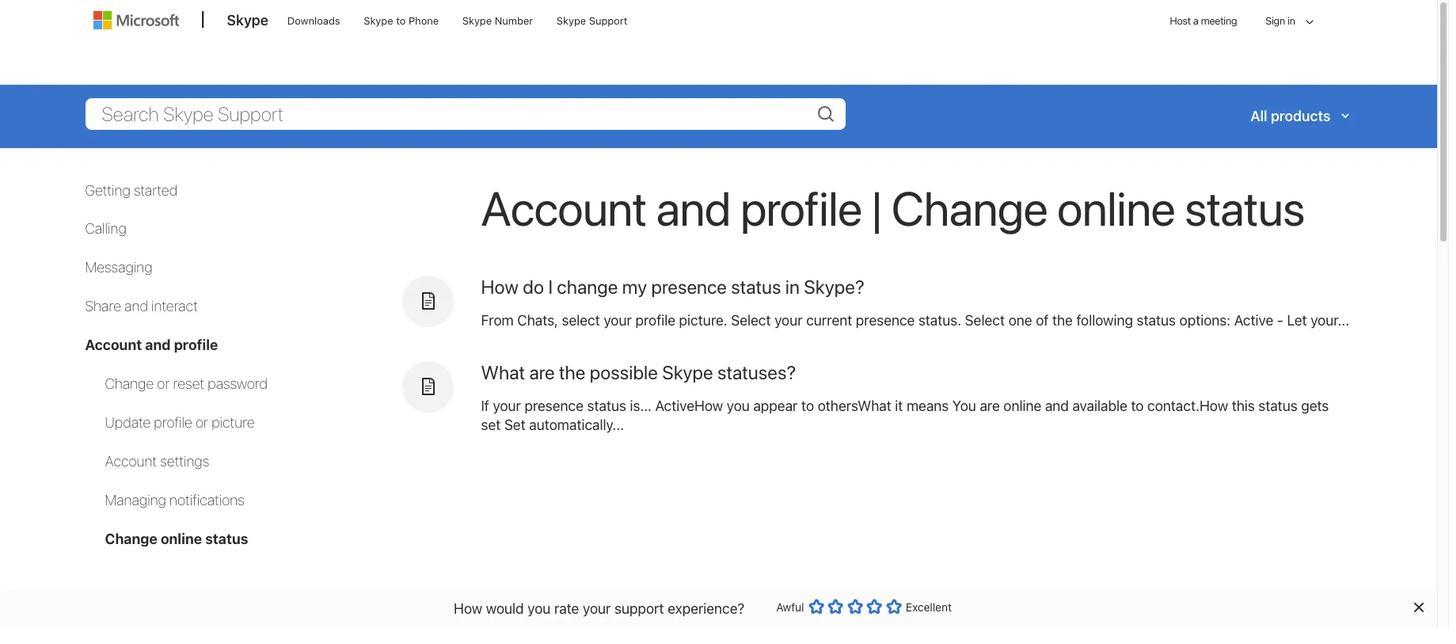 Task type: describe. For each thing, give the bounding box(es) containing it.
calling link
[[85, 221, 127, 237]]

and for account and profile | change online status
[[657, 179, 731, 236]]

in inside sign in link
[[1288, 14, 1296, 27]]

purchases
[[85, 589, 150, 606]]

my
[[622, 275, 647, 297]]

0 vertical spatial presence
[[652, 275, 727, 297]]

sign in link
[[1252, 0, 1319, 44]]

change online status
[[105, 531, 248, 547]]

are inside if your presence status is... activehow you appear to otherswhat it means you are online and available to contact.how this status gets set set automatically...
[[980, 398, 1000, 415]]

awful
[[777, 600, 805, 614]]

skype support link
[[550, 1, 635, 39]]

interact
[[151, 298, 198, 315]]

change online status link
[[105, 531, 248, 547]]

skype link
[[219, 1, 276, 44]]

your right 'rate'
[[583, 600, 611, 617]]

skype for skype support
[[557, 14, 586, 27]]

how do i change my presence status in skype?
[[481, 275, 865, 297]]

one
[[1009, 312, 1033, 328]]

messaging
[[85, 259, 153, 276]]

update profile or picture
[[105, 414, 255, 431]]

otherswhat
[[818, 398, 892, 415]]

started
[[134, 182, 178, 198]]

password
[[208, 376, 268, 392]]

picture.
[[679, 312, 728, 328]]

let
[[1288, 312, 1308, 328]]

reset
[[173, 376, 205, 392]]

do
[[523, 275, 544, 297]]

account for account settings
[[105, 453, 157, 470]]

status.
[[919, 312, 962, 328]]

means
[[907, 398, 949, 415]]

0 horizontal spatial the
[[559, 362, 586, 384]]

change for change or reset password
[[105, 376, 154, 392]]

update
[[105, 414, 151, 431]]

would
[[486, 600, 524, 617]]

available
[[1073, 398, 1128, 415]]

0 vertical spatial are
[[529, 362, 555, 384]]

1 horizontal spatial to
[[802, 398, 814, 415]]

from chats, select your profile picture. select your current presence status. select one of the following status options: active - let your...
[[481, 312, 1350, 328]]

skype?
[[804, 275, 865, 297]]

4 option from the left
[[867, 599, 883, 615]]

possible
[[590, 362, 658, 384]]

rate
[[554, 600, 579, 617]]

getting started link
[[85, 182, 178, 198]]

share
[[85, 298, 121, 315]]

skype number link
[[455, 1, 540, 39]]

tab list containing change or reset password
[[85, 375, 386, 549]]

you inside if your presence status is... activehow you appear to otherswhat it means you are online and available to contact.how this status gets set set automatically...
[[727, 398, 750, 415]]

it
[[895, 398, 903, 415]]

i
[[548, 275, 553, 297]]

skype to phone
[[364, 14, 439, 27]]

notifications
[[170, 492, 245, 509]]

0 vertical spatial the
[[1053, 312, 1073, 328]]

calling
[[85, 221, 127, 237]]

your...
[[1311, 312, 1350, 328]]

statuses?
[[718, 362, 796, 384]]

change or reset password
[[105, 376, 268, 392]]

2 horizontal spatial online
[[1058, 179, 1176, 236]]

getting
[[85, 182, 131, 198]]

host a meeting link
[[1158, 1, 1250, 42]]

1 horizontal spatial or
[[196, 414, 208, 431]]

account and profile | change online status
[[481, 179, 1306, 236]]

picture
[[212, 414, 255, 431]]

downloads link
[[280, 1, 347, 39]]

what
[[481, 362, 525, 384]]

how would you rate your support experience?
[[454, 600, 745, 617]]

dismiss the survey image
[[1413, 601, 1425, 614]]

support
[[615, 600, 664, 617]]

settings
[[160, 453, 209, 470]]

set
[[505, 417, 526, 434]]

of
[[1036, 312, 1049, 328]]

what are the possible skype statuses?
[[481, 362, 796, 384]]

0 horizontal spatial or
[[157, 376, 170, 392]]

profile up reset
[[174, 337, 218, 354]]

online inside if your presence status is... activehow you appear to otherswhat it means you are online and available to contact.how this status gets set set automatically...
[[1004, 398, 1042, 415]]

phone
[[409, 14, 439, 27]]

if
[[481, 398, 489, 415]]

and for purchases and payments
[[153, 589, 177, 606]]

skype for skype
[[227, 12, 268, 29]]

your right select
[[604, 312, 632, 328]]

microsoft image
[[93, 11, 179, 29]]

following
[[1077, 312, 1134, 328]]

profile up settings
[[154, 414, 192, 431]]

Search Skype Support text field
[[85, 98, 846, 130]]

change or reset password link
[[105, 376, 268, 392]]

account and profile
[[85, 337, 218, 354]]

host
[[1170, 14, 1191, 27]]

1 vertical spatial in
[[786, 275, 800, 297]]

change
[[557, 275, 618, 297]]

current
[[807, 312, 853, 328]]

share and interact link
[[85, 298, 198, 315]]



Task type: vqa. For each thing, say whether or not it's contained in the screenshot.
Favorites
no



Task type: locate. For each thing, give the bounding box(es) containing it.
skype for skype number
[[462, 14, 492, 27]]

2 vertical spatial online
[[161, 531, 202, 547]]

this
[[1232, 398, 1255, 415]]

number
[[495, 14, 533, 27]]

how would you rate your support experience? list box
[[808, 596, 902, 623]]

skype number
[[462, 14, 533, 27]]

2 vertical spatial presence
[[525, 398, 584, 415]]

gets
[[1302, 398, 1330, 415]]

purchases and payments
[[85, 589, 241, 606]]

presence inside if your presence status is... activehow you appear to otherswhat it means you are online and available to contact.how this status gets set set automatically...
[[525, 398, 584, 415]]

3 option from the left
[[847, 599, 863, 615]]

downloads
[[287, 14, 340, 27]]

appear
[[754, 398, 798, 415]]

getting started
[[85, 182, 178, 198]]

account
[[481, 179, 647, 236], [85, 337, 142, 354], [105, 453, 157, 470]]

change
[[892, 179, 1048, 236], [105, 376, 154, 392], [105, 531, 157, 547]]

0 vertical spatial change
[[892, 179, 1048, 236]]

select
[[562, 312, 600, 328]]

how
[[481, 275, 519, 297], [454, 600, 483, 617]]

sign
[[1266, 14, 1286, 27]]

sign in
[[1266, 14, 1296, 27]]

activehow
[[655, 398, 723, 415]]

to right available
[[1132, 398, 1144, 415]]

set
[[481, 417, 501, 434]]

the right of
[[1053, 312, 1073, 328]]

you left appear
[[727, 398, 750, 415]]

0 horizontal spatial to
[[396, 14, 406, 27]]

2 option from the left
[[828, 599, 844, 615]]

skype left 'support'
[[557, 14, 586, 27]]

and inside if your presence status is... activehow you appear to otherswhat it means you are online and available to contact.how this status gets set set automatically...
[[1046, 398, 1069, 415]]

managing notifications link
[[105, 492, 245, 509]]

your inside if your presence status is... activehow you appear to otherswhat it means you are online and available to contact.how this status gets set set automatically...
[[493, 398, 521, 415]]

options:
[[1180, 312, 1231, 328]]

skype support
[[557, 14, 628, 27]]

2 vertical spatial account
[[105, 453, 157, 470]]

are
[[529, 362, 555, 384], [980, 398, 1000, 415]]

0 vertical spatial you
[[727, 398, 750, 415]]

0 horizontal spatial are
[[529, 362, 555, 384]]

or left picture
[[196, 414, 208, 431]]

0 vertical spatial how
[[481, 275, 519, 297]]

online
[[1058, 179, 1176, 236], [1004, 398, 1042, 415], [161, 531, 202, 547]]

-
[[1278, 312, 1284, 328]]

0 horizontal spatial select
[[731, 312, 771, 328]]

the
[[1053, 312, 1073, 328], [559, 362, 586, 384]]

to
[[396, 14, 406, 27], [802, 398, 814, 415], [1132, 398, 1144, 415]]

presence left status.
[[856, 312, 915, 328]]

you left 'rate'
[[528, 600, 551, 617]]

1 option from the left
[[808, 599, 824, 615]]

account for account and profile
[[85, 337, 142, 354]]

select
[[731, 312, 771, 328], [965, 312, 1005, 328]]

contact.how
[[1148, 398, 1229, 415]]

in right sign
[[1288, 14, 1296, 27]]

1 horizontal spatial are
[[980, 398, 1000, 415]]

select right the picture.
[[731, 312, 771, 328]]

0 horizontal spatial in
[[786, 275, 800, 297]]

account and profile link
[[85, 337, 218, 354]]

are right what
[[529, 362, 555, 384]]

skype for skype to phone
[[364, 14, 393, 27]]

1 vertical spatial the
[[559, 362, 586, 384]]

0 vertical spatial in
[[1288, 14, 1296, 27]]

skype left downloads
[[227, 12, 268, 29]]

1 vertical spatial change
[[105, 376, 154, 392]]

1 horizontal spatial in
[[1288, 14, 1296, 27]]

experience?
[[668, 600, 745, 617]]

2 horizontal spatial to
[[1132, 398, 1144, 415]]

how for how do i change my presence status in skype?
[[481, 275, 519, 297]]

chats,
[[518, 312, 558, 328]]

and
[[657, 179, 731, 236], [124, 298, 148, 315], [145, 337, 171, 354], [1046, 398, 1069, 415], [153, 589, 177, 606]]

managing notifications
[[105, 492, 245, 509]]

payments
[[180, 589, 241, 606]]

the left the possible at the left bottom of the page
[[559, 362, 586, 384]]

1 horizontal spatial presence
[[652, 275, 727, 297]]

automatically...
[[529, 417, 624, 434]]

skype up activehow
[[662, 362, 714, 384]]

select left one
[[965, 312, 1005, 328]]

account for account and profile | change online status
[[481, 179, 647, 236]]

update profile or picture link
[[105, 414, 255, 431]]

from
[[481, 312, 514, 328]]

profile
[[741, 179, 863, 236], [636, 312, 676, 328], [174, 337, 218, 354], [154, 414, 192, 431]]

1 vertical spatial or
[[196, 414, 208, 431]]

0 vertical spatial or
[[157, 376, 170, 392]]

skype left the phone
[[364, 14, 393, 27]]

1 vertical spatial presence
[[856, 312, 915, 328]]

what are the possible skype statuses? link
[[481, 362, 796, 384]]

menu bar
[[86, 0, 1352, 84]]

a
[[1194, 14, 1199, 27]]

|
[[872, 179, 882, 236]]

5 option from the left
[[886, 599, 902, 615]]

share and interact
[[85, 298, 198, 315]]

0 horizontal spatial online
[[161, 531, 202, 547]]

2 select from the left
[[965, 312, 1005, 328]]

1 vertical spatial account
[[85, 337, 142, 354]]

or left reset
[[157, 376, 170, 392]]

managing
[[105, 492, 166, 509]]

0 vertical spatial online
[[1058, 179, 1176, 236]]

skype
[[227, 12, 268, 29], [364, 14, 393, 27], [462, 14, 492, 27], [557, 14, 586, 27], [662, 362, 714, 384]]

1 horizontal spatial select
[[965, 312, 1005, 328]]

skype to phone link
[[357, 1, 446, 39]]

to right appear
[[802, 398, 814, 415]]

1 horizontal spatial online
[[1004, 398, 1042, 415]]

your up set
[[493, 398, 521, 415]]

option
[[808, 599, 824, 615], [828, 599, 844, 615], [847, 599, 863, 615], [867, 599, 883, 615], [886, 599, 902, 615]]

how left would
[[454, 600, 483, 617]]

profile down how do i change my presence status in skype? on the top of the page
[[636, 312, 676, 328]]

1 vertical spatial online
[[1004, 398, 1042, 415]]

account settings
[[105, 453, 209, 470]]

active
[[1235, 312, 1274, 328]]

presence up 'automatically...'
[[525, 398, 584, 415]]

messaging link
[[85, 259, 153, 276]]

change for change online status
[[105, 531, 157, 547]]

in left the skype?
[[786, 275, 800, 297]]

0 horizontal spatial you
[[528, 600, 551, 617]]

tab list
[[85, 375, 386, 549]]

you
[[953, 398, 977, 415]]

support
[[589, 14, 628, 27]]

how for how would you rate your support experience?
[[454, 600, 483, 617]]

1 vertical spatial how
[[454, 600, 483, 617]]

1 select from the left
[[731, 312, 771, 328]]

meeting
[[1201, 14, 1237, 27]]

how left 'do'
[[481, 275, 519, 297]]

your
[[604, 312, 632, 328], [775, 312, 803, 328], [493, 398, 521, 415], [583, 600, 611, 617]]

and for account and profile
[[145, 337, 171, 354]]

1 vertical spatial you
[[528, 600, 551, 617]]

are right you
[[980, 398, 1000, 415]]

is...
[[630, 398, 652, 415]]

account settings link
[[105, 453, 209, 470]]

1 horizontal spatial the
[[1053, 312, 1073, 328]]

2 horizontal spatial presence
[[856, 312, 915, 328]]

menu bar containing host a meeting
[[86, 0, 1352, 84]]

and for share and interact
[[124, 298, 148, 315]]

skype left number on the left top
[[462, 14, 492, 27]]

0 horizontal spatial presence
[[525, 398, 584, 415]]

profile left |
[[741, 179, 863, 236]]

1 vertical spatial are
[[980, 398, 1000, 415]]

how do i change my presence status in skype? link
[[481, 275, 865, 297]]

0 vertical spatial account
[[481, 179, 647, 236]]

host a meeting
[[1170, 14, 1237, 27]]

to left the phone
[[396, 14, 406, 27]]

2 vertical spatial change
[[105, 531, 157, 547]]

excellent
[[906, 600, 952, 614]]

if your presence status is... activehow you appear to otherswhat it means you are online and available to contact.how this status gets set set automatically...
[[481, 398, 1330, 434]]

1 horizontal spatial you
[[727, 398, 750, 415]]

presence up the picture.
[[652, 275, 727, 297]]

your left 'current'
[[775, 312, 803, 328]]



